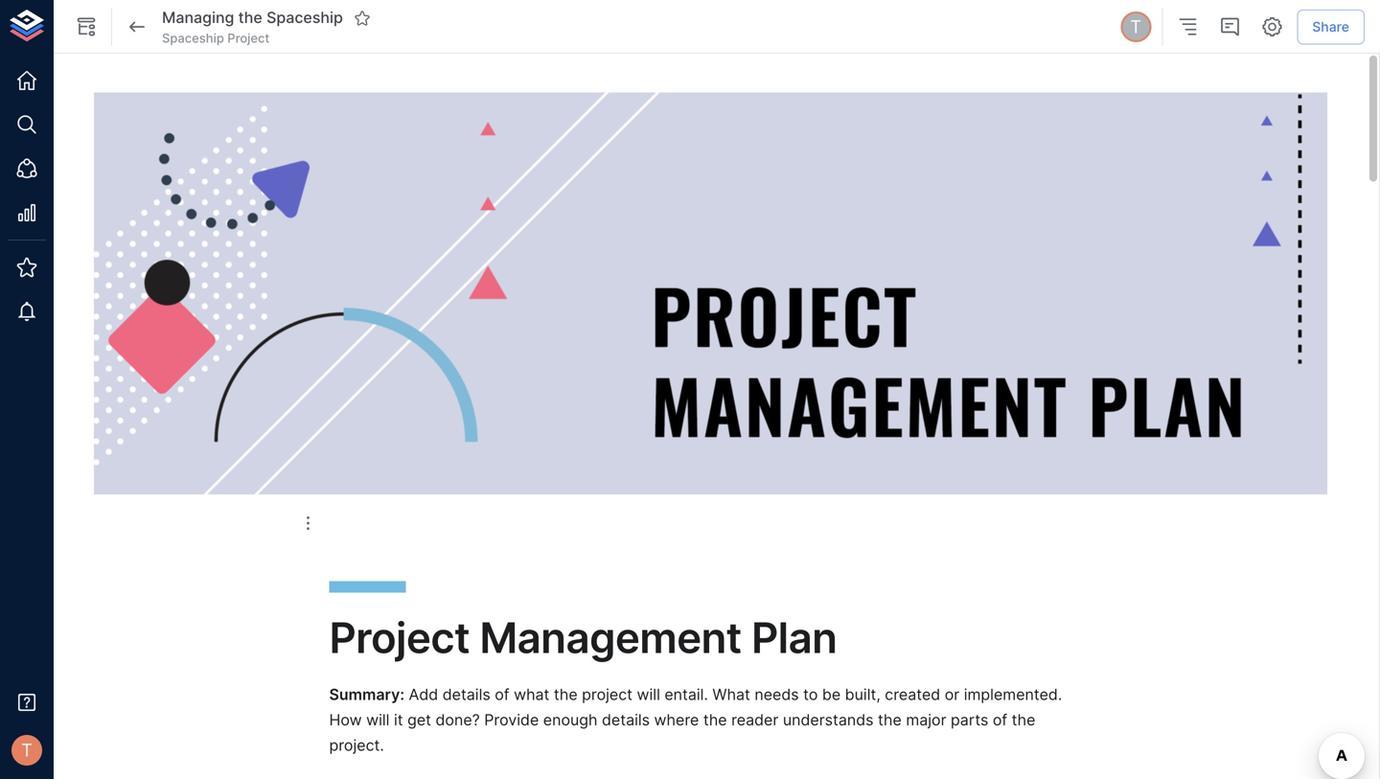 Task type: describe. For each thing, give the bounding box(es) containing it.
done?
[[436, 711, 480, 730]]

managing
[[162, 8, 234, 27]]

created
[[885, 686, 941, 704]]

management
[[480, 613, 742, 663]]

0 horizontal spatial of
[[495, 686, 510, 704]]

0 horizontal spatial t
[[21, 740, 32, 761]]

plan
[[752, 613, 837, 663]]

built,
[[845, 686, 881, 704]]

comments image
[[1219, 15, 1242, 38]]

managing the spaceship
[[162, 8, 343, 27]]

table of contents image
[[1177, 15, 1200, 38]]

what
[[514, 686, 550, 704]]

reader
[[732, 711, 779, 730]]

spaceship project link
[[162, 30, 270, 47]]

go back image
[[126, 15, 149, 38]]

it
[[394, 711, 403, 730]]

1 horizontal spatial will
[[637, 686, 661, 704]]

the up the spaceship project
[[238, 8, 263, 27]]

how
[[329, 711, 362, 730]]

needs
[[755, 686, 799, 704]]

entail.
[[665, 686, 708, 704]]

project
[[582, 686, 633, 704]]

1 vertical spatial t button
[[6, 730, 48, 772]]

1 horizontal spatial of
[[993, 711, 1008, 730]]

enough
[[543, 711, 598, 730]]

where
[[654, 711, 699, 730]]

understands
[[783, 711, 874, 730]]

spaceship inside the spaceship project link
[[162, 31, 224, 45]]

the down "what"
[[704, 711, 727, 730]]

parts
[[951, 711, 989, 730]]

0 vertical spatial t button
[[1118, 9, 1155, 45]]

spaceship project
[[162, 31, 270, 45]]

summary:
[[329, 686, 405, 704]]



Task type: locate. For each thing, give the bounding box(es) containing it.
the
[[238, 8, 263, 27], [554, 686, 578, 704], [704, 711, 727, 730], [878, 711, 902, 730], [1012, 711, 1036, 730]]

spaceship down managing
[[162, 31, 224, 45]]

add details of what the project will entail. what needs to be built, created or implemented. how will it get done? provide enough details where the reader understands the major parts of the project.
[[329, 686, 1067, 755]]

0 vertical spatial project
[[228, 31, 270, 45]]

0 horizontal spatial t button
[[6, 730, 48, 772]]

1 horizontal spatial spaceship
[[267, 8, 343, 27]]

project.
[[329, 736, 384, 755]]

show wiki image
[[75, 15, 98, 38]]

0 horizontal spatial spaceship
[[162, 31, 224, 45]]

details
[[443, 686, 491, 704], [602, 711, 650, 730]]

spaceship
[[267, 8, 343, 27], [162, 31, 224, 45]]

1 horizontal spatial details
[[602, 711, 650, 730]]

of
[[495, 686, 510, 704], [993, 711, 1008, 730]]

1 horizontal spatial project
[[329, 613, 470, 663]]

1 vertical spatial spaceship
[[162, 31, 224, 45]]

major
[[906, 711, 947, 730]]

share button
[[1298, 9, 1365, 44]]

project management plan
[[329, 613, 837, 663]]

favorite image
[[354, 9, 371, 27]]

spaceship left favorite image
[[267, 8, 343, 27]]

will
[[637, 686, 661, 704], [366, 711, 390, 730]]

1 vertical spatial project
[[329, 613, 470, 663]]

details down project
[[602, 711, 650, 730]]

or
[[945, 686, 960, 704]]

add
[[409, 686, 438, 704]]

0 vertical spatial of
[[495, 686, 510, 704]]

get
[[408, 711, 431, 730]]

1 vertical spatial of
[[993, 711, 1008, 730]]

project down "managing the spaceship"
[[228, 31, 270, 45]]

0 vertical spatial t
[[1131, 16, 1142, 37]]

0 vertical spatial spaceship
[[267, 8, 343, 27]]

to
[[804, 686, 818, 704]]

be
[[823, 686, 841, 704]]

0 vertical spatial details
[[443, 686, 491, 704]]

t
[[1131, 16, 1142, 37], [21, 740, 32, 761]]

the up enough
[[554, 686, 578, 704]]

implemented.
[[964, 686, 1063, 704]]

t button
[[1118, 9, 1155, 45], [6, 730, 48, 772]]

1 vertical spatial t
[[21, 740, 32, 761]]

0 vertical spatial will
[[637, 686, 661, 704]]

0 horizontal spatial project
[[228, 31, 270, 45]]

0 horizontal spatial will
[[366, 711, 390, 730]]

project
[[228, 31, 270, 45], [329, 613, 470, 663]]

will left it
[[366, 711, 390, 730]]

details up 'done?'
[[443, 686, 491, 704]]

the down the created
[[878, 711, 902, 730]]

the down 'implemented.' at the right of the page
[[1012, 711, 1036, 730]]

what
[[713, 686, 751, 704]]

project inside the spaceship project link
[[228, 31, 270, 45]]

0 horizontal spatial details
[[443, 686, 491, 704]]

1 vertical spatial will
[[366, 711, 390, 730]]

will up where
[[637, 686, 661, 704]]

project up add
[[329, 613, 470, 663]]

of up provide
[[495, 686, 510, 704]]

of down 'implemented.' at the right of the page
[[993, 711, 1008, 730]]

1 vertical spatial details
[[602, 711, 650, 730]]

1 horizontal spatial t button
[[1118, 9, 1155, 45]]

share
[[1313, 18, 1350, 35]]

provide
[[484, 711, 539, 730]]

1 horizontal spatial t
[[1131, 16, 1142, 37]]

settings image
[[1261, 15, 1284, 38]]



